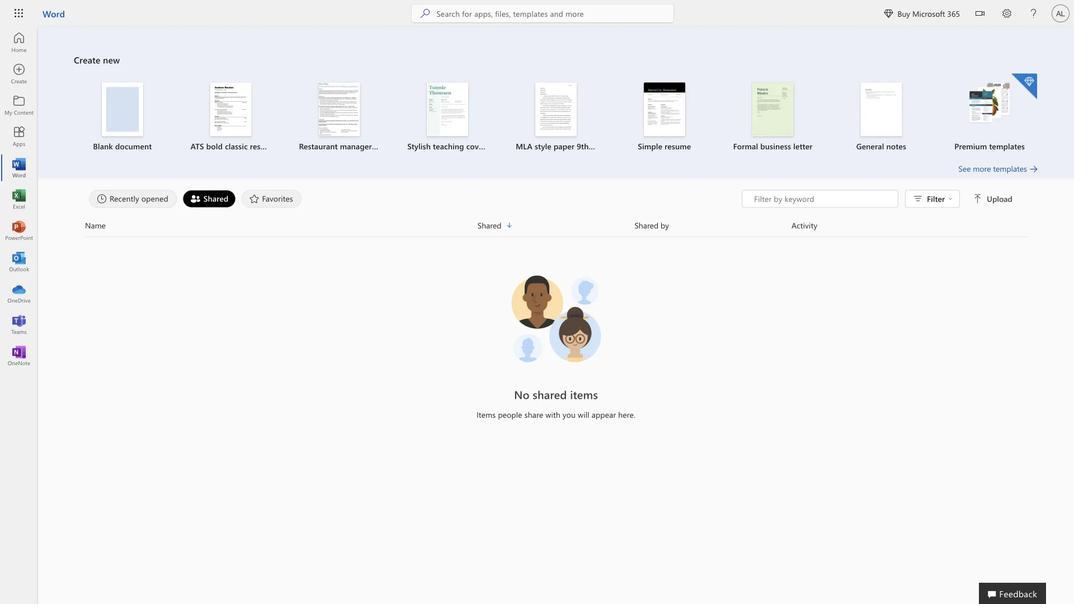 Task type: describe. For each thing, give the bounding box(es) containing it.
2 letter from the left
[[794, 141, 813, 151]]

 button
[[967, 0, 994, 29]]

restaurant manager resume
[[299, 141, 401, 151]]

premium
[[955, 141, 987, 151]]

will
[[578, 410, 590, 420]]

word image
[[13, 162, 25, 173]]

al
[[1057, 9, 1065, 18]]

style
[[535, 141, 552, 151]]

Search box. Suggestions appear as you type. search field
[[437, 4, 674, 22]]

simple
[[638, 141, 663, 151]]

filter 
[[927, 194, 953, 204]]

mla style paper 9th edition element
[[509, 83, 617, 152]]

list inside no shared items main content
[[74, 72, 1039, 163]]

people
[[498, 410, 522, 420]]

general
[[857, 141, 885, 151]]

 upload
[[974, 194, 1013, 204]]

simple resume
[[638, 141, 691, 151]]

word banner
[[0, 0, 1075, 29]]

you
[[563, 410, 576, 420]]

favorites element
[[241, 190, 302, 208]]

blank
[[93, 141, 113, 151]]

formal business letter element
[[726, 83, 821, 152]]

premium templates diamond image
[[1012, 74, 1038, 99]]

activity
[[792, 220, 818, 231]]

powerpoint image
[[13, 225, 25, 236]]

blank document element
[[75, 83, 170, 152]]


[[884, 9, 893, 18]]


[[976, 9, 985, 18]]

manager
[[340, 141, 372, 151]]

onedrive image
[[13, 288, 25, 299]]

restaurant manager resume element
[[292, 83, 401, 152]]

shared element
[[183, 190, 236, 208]]

new
[[103, 54, 120, 66]]

Filter by keyword text field
[[753, 193, 893, 205]]

mla
[[516, 141, 533, 151]]

here.
[[618, 410, 636, 420]]

create image
[[13, 68, 25, 79]]

buy
[[898, 8, 911, 18]]

none search field inside word banner
[[412, 4, 674, 22]]

stylish teaching cover letter image
[[427, 83, 469, 136]]

shared for 'shared' button
[[478, 220, 502, 231]]

365
[[948, 8, 960, 18]]

see more templates button
[[959, 163, 1039, 174]]

create new
[[74, 54, 120, 66]]

name
[[85, 220, 106, 231]]

shared button
[[478, 219, 635, 232]]

recently opened tab
[[86, 190, 180, 208]]

shared by button
[[635, 219, 792, 232]]

0 vertical spatial templates
[[990, 141, 1025, 151]]

items
[[570, 387, 598, 402]]

premium templates
[[955, 141, 1025, 151]]

word
[[43, 7, 65, 19]]

see more templates
[[959, 163, 1028, 174]]

premium templates element
[[943, 74, 1038, 152]]

ats
[[191, 141, 204, 151]]

bold
[[206, 141, 223, 151]]

teams image
[[13, 319, 25, 330]]

shared for shared by
[[635, 220, 659, 231]]

stylish teaching cover letter
[[408, 141, 508, 151]]

row inside no shared items main content
[[85, 219, 1028, 237]]



Task type: vqa. For each thing, say whether or not it's contained in the screenshot.
geometric student report element
no



Task type: locate. For each thing, give the bounding box(es) containing it.
general notes element
[[834, 83, 929, 152]]

no shared items main content
[[38, 27, 1075, 432]]

navigation
[[0, 27, 38, 372]]

appear
[[592, 410, 616, 420]]

with
[[546, 410, 561, 420]]

empty state icon image
[[506, 268, 607, 369]]

1 horizontal spatial shared
[[478, 220, 502, 231]]

2 resume from the left
[[374, 141, 401, 151]]

edition
[[591, 141, 617, 151]]

9th
[[577, 141, 589, 151]]

simple resume element
[[617, 83, 712, 152]]

favorites
[[262, 193, 293, 204]]

feedback
[[1000, 588, 1038, 600]]

activity, column 4 of 4 column header
[[792, 219, 1028, 232]]

mla style paper 9th edition image
[[536, 83, 577, 136]]

teaching
[[433, 141, 464, 151]]

tab list inside no shared items main content
[[86, 190, 742, 208]]

3 resume from the left
[[665, 141, 691, 151]]

al button
[[1048, 0, 1075, 27]]

ats bold classic resume element
[[183, 83, 278, 152]]

tab list containing recently opened
[[86, 190, 742, 208]]

templates inside button
[[994, 163, 1028, 174]]

mla style paper 9th edition
[[516, 141, 617, 151]]

tab list
[[86, 190, 742, 208]]

excel image
[[13, 194, 25, 205]]

1 resume from the left
[[250, 141, 276, 151]]

no shared items
[[514, 387, 598, 402]]

home image
[[13, 37, 25, 48]]

cover
[[467, 141, 486, 151]]

simple resume image
[[644, 83, 685, 136]]

status containing filter
[[742, 190, 1015, 208]]

letter right business
[[794, 141, 813, 151]]

upload
[[987, 194, 1013, 204]]

0 horizontal spatial letter
[[488, 141, 508, 151]]

favorites tab
[[239, 190, 304, 208]]

ats bold classic resume
[[191, 141, 276, 151]]

no
[[514, 387, 530, 402]]

by
[[661, 220, 669, 231]]

shared
[[533, 387, 567, 402]]

shared inside tab
[[204, 193, 229, 204]]

see
[[959, 163, 971, 174]]

list
[[74, 72, 1039, 163]]

no shared items status
[[321, 387, 792, 403]]

name button
[[85, 219, 478, 232]]

templates
[[990, 141, 1025, 151], [994, 163, 1028, 174]]

stylish
[[408, 141, 431, 151]]

shared tab
[[180, 190, 239, 208]]

create
[[74, 54, 100, 66]]

my content image
[[13, 100, 25, 111]]

restaurant
[[299, 141, 338, 151]]

resume right 'simple'
[[665, 141, 691, 151]]

1 vertical spatial templates
[[994, 163, 1028, 174]]

list containing blank document
[[74, 72, 1039, 163]]

status
[[742, 190, 1015, 208]]

more
[[973, 163, 991, 174]]

outlook image
[[13, 256, 25, 268]]

2 horizontal spatial resume
[[665, 141, 691, 151]]

premium templates image
[[969, 83, 1011, 124]]

items people share with you will appear here.
[[477, 410, 636, 420]]

business
[[761, 141, 791, 151]]

microsoft
[[913, 8, 946, 18]]

general notes
[[857, 141, 907, 151]]

0 horizontal spatial resume
[[250, 141, 276, 151]]


[[974, 194, 983, 203]]


[[949, 197, 953, 201]]

1 letter from the left
[[488, 141, 508, 151]]

1 horizontal spatial letter
[[794, 141, 813, 151]]

notes
[[887, 141, 907, 151]]

restaurant manager resume image
[[319, 83, 360, 136]]

feedback button
[[979, 583, 1047, 604]]

share
[[525, 410, 544, 420]]

row
[[85, 219, 1028, 237]]

0 horizontal spatial shared
[[204, 193, 229, 204]]

shared
[[204, 193, 229, 204], [478, 220, 502, 231], [635, 220, 659, 231]]

items people share with you will appear here. status
[[321, 409, 792, 421]]

row containing name
[[85, 219, 1028, 237]]

general notes image
[[861, 83, 902, 136]]

paper
[[554, 141, 575, 151]]

status inside no shared items main content
[[742, 190, 1015, 208]]

blank document
[[93, 141, 152, 151]]

formal business letter image
[[752, 83, 794, 136]]

templates right more
[[994, 163, 1028, 174]]

document
[[115, 141, 152, 151]]

items
[[477, 410, 496, 420]]

shared by
[[635, 220, 669, 231]]

None search field
[[412, 4, 674, 22]]

formal business letter
[[733, 141, 813, 151]]

resume
[[250, 141, 276, 151], [374, 141, 401, 151], [665, 141, 691, 151]]

1 horizontal spatial resume
[[374, 141, 401, 151]]

formal
[[733, 141, 758, 151]]

stylish teaching cover letter element
[[400, 83, 508, 152]]

ats bold classic resume image
[[210, 83, 252, 136]]

classic
[[225, 141, 248, 151]]

letter
[[488, 141, 508, 151], [794, 141, 813, 151]]

onenote image
[[13, 350, 25, 362]]

recently opened
[[110, 193, 168, 204]]

 buy microsoft 365
[[884, 8, 960, 18]]

apps image
[[13, 131, 25, 142]]

recently
[[110, 193, 139, 204]]

recently opened element
[[89, 190, 177, 208]]

resume right manager
[[374, 141, 401, 151]]

letter right cover
[[488, 141, 508, 151]]

filter
[[927, 194, 945, 204]]

opened
[[141, 193, 168, 204]]

templates up see more templates button
[[990, 141, 1025, 151]]

resume right classic
[[250, 141, 276, 151]]

2 horizontal spatial shared
[[635, 220, 659, 231]]



